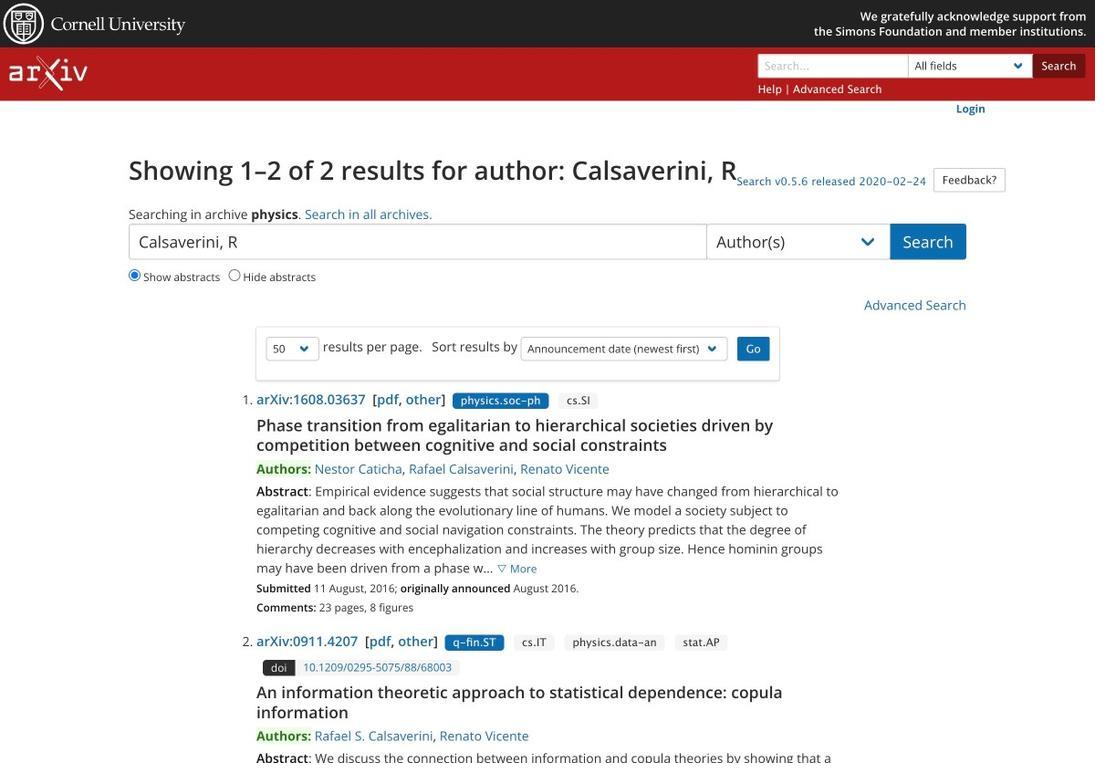 Task type: locate. For each thing, give the bounding box(es) containing it.
cornell university image
[[3, 3, 186, 44]]

None radio
[[129, 269, 141, 281]]

user menu navigation
[[110, 101, 986, 117]]

banner
[[0, 0, 1096, 47]]

Search term... text field
[[129, 224, 708, 260]]

Search term or terms text field
[[758, 54, 909, 78]]

None radio
[[229, 269, 240, 281]]



Task type: vqa. For each thing, say whether or not it's contained in the screenshot.
Secondary navigation
no



Task type: describe. For each thing, give the bounding box(es) containing it.
arxiv logo image
[[10, 56, 87, 91]]



